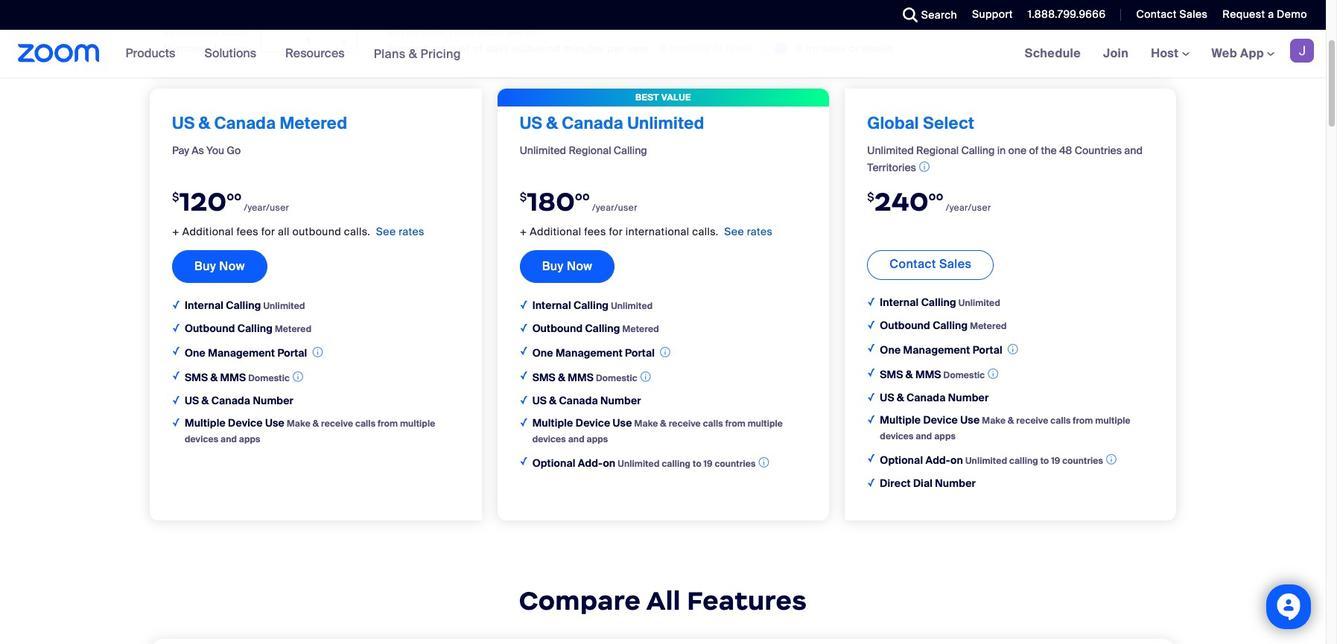 Task type: vqa. For each thing, say whether or not it's contained in the screenshot.
Close icon
no



Task type: locate. For each thing, give the bounding box(es) containing it.
+ for 120
[[172, 225, 179, 238]]

contact sales up host dropdown button
[[1136, 7, 1208, 21]]

fees
[[237, 225, 259, 238], [584, 225, 606, 238]]

0 horizontal spatial outbound calling metered
[[185, 322, 312, 335]]

for left international
[[609, 225, 623, 238]]

1 horizontal spatial or
[[849, 42, 860, 55]]

1 regional from the left
[[569, 144, 611, 157]]

0 vertical spatial contact
[[1136, 7, 1177, 21]]

1 horizontal spatial sms & mms domestic
[[532, 371, 637, 384]]

1 horizontal spatial portal
[[625, 346, 655, 360]]

optional add-on application for /year/user
[[532, 454, 807, 471]]

$ inside $ 180 00 /year/user
[[520, 190, 527, 204]]

0 horizontal spatial additional
[[182, 225, 234, 238]]

global
[[867, 112, 919, 134]]

2 horizontal spatial receive
[[1016, 415, 1049, 427]]

make & receive calls from multiple devices and apps
[[880, 415, 1131, 442], [185, 418, 435, 445], [532, 418, 783, 445]]

1 horizontal spatial receive
[[669, 418, 701, 430]]

all
[[646, 585, 681, 617]]

+ down the 180
[[520, 225, 527, 238]]

0 horizontal spatial mms
[[220, 371, 246, 384]]

0 horizontal spatial value
[[507, 26, 539, 38]]

1 horizontal spatial outbound
[[532, 322, 583, 335]]

devices
[[880, 430, 914, 442], [185, 433, 218, 445], [532, 433, 566, 445]]

0 horizontal spatial minutes
[[563, 42, 604, 55]]

2 horizontal spatial /year/user
[[946, 202, 991, 214]]

fees for 120
[[237, 225, 259, 238]]

1 horizontal spatial buy
[[542, 258, 564, 274]]

regional down 'us & canada unlimited'
[[569, 144, 611, 157]]

sales
[[1180, 7, 1208, 21], [939, 256, 972, 272]]

one
[[1008, 144, 1027, 157]]

1 vertical spatial sales
[[939, 256, 972, 272]]

/year/user for 120
[[244, 202, 289, 214]]

calling inside unlimited regional calling in one of the 48 countries and territories
[[961, 144, 995, 157]]

as
[[192, 144, 204, 157]]

buy now link for 120
[[172, 250, 267, 283]]

per
[[607, 42, 624, 55]]

a
[[1268, 7, 1274, 21]]

1 horizontal spatial minutes
[[669, 42, 710, 55]]

regional down select
[[916, 144, 959, 157]]

2 for from the left
[[609, 225, 623, 238]]

1 vertical spatial contact
[[890, 256, 936, 272]]

determine your best value
[[387, 26, 539, 38]]

1 horizontal spatial +
[[520, 225, 527, 238]]

and for us & canada metered
[[221, 433, 237, 445]]

us & canada number for 180
[[532, 394, 641, 407]]

1 horizontal spatial info outline image
[[988, 366, 999, 381]]

2 buy now link from the left
[[520, 250, 615, 283]]

outbound right the daily
[[512, 42, 561, 55]]

contact sales down $ 240 00 /year/user
[[890, 256, 972, 272]]

2 buy from the left
[[542, 258, 564, 274]]

territories
[[867, 161, 916, 174]]

2 fees from the left
[[584, 225, 606, 238]]

minutes inside average amount of daily outbound minutes per user:8 minutes or fewer element
[[669, 42, 710, 55]]

all
[[278, 225, 290, 238]]

/year/user for 240
[[946, 202, 991, 214]]

of left users
[[207, 42, 217, 55]]

2 minutes from the left
[[669, 42, 710, 55]]

sms & mms application for 180
[[532, 369, 807, 386]]

0 horizontal spatial 19
[[704, 458, 713, 470]]

of left the daily
[[473, 42, 483, 55]]

0 horizontal spatial make
[[287, 418, 311, 430]]

2 horizontal spatial use
[[960, 413, 980, 427]]

buy now down $ 120 00 /year/user at left
[[194, 258, 245, 274]]

0 horizontal spatial sms
[[185, 371, 208, 384]]

for
[[261, 225, 275, 238], [609, 225, 623, 238]]

info outline image inside unlimited regional calling in one of the 48 countries and territories application
[[919, 159, 930, 175]]

0 horizontal spatial best
[[478, 26, 504, 38]]

countries for /year/user
[[715, 458, 756, 470]]

1 horizontal spatial internal
[[532, 299, 571, 312]]

0 horizontal spatial regional
[[569, 144, 611, 157]]

sms for 120
[[185, 371, 208, 384]]

/year/user inside $ 240 00 /year/user
[[946, 202, 991, 214]]

00 inside $ 180 00 /year/user
[[575, 191, 590, 203]]

fees down $ 120 00 /year/user at left
[[237, 225, 259, 238]]

calls for 180
[[703, 418, 723, 430]]

management for 180
[[556, 346, 623, 360]]

1 buy now link from the left
[[172, 250, 267, 283]]

optional
[[880, 454, 923, 467], [532, 457, 576, 470]]

0 horizontal spatial sms & mms domestic
[[185, 371, 290, 384]]

1 horizontal spatial calls
[[703, 418, 723, 430]]

number for us & canada metered
[[253, 394, 294, 407]]

2 00 from the left
[[575, 191, 590, 203]]

undefined 1 text field
[[260, 29, 357, 53]]

1 8 from the left
[[660, 42, 667, 55]]

make & receive calls from multiple devices and apps for 120
[[185, 418, 435, 445]]

apps
[[934, 430, 956, 442], [239, 433, 260, 445], [587, 433, 608, 445]]

info outline image
[[919, 159, 930, 175], [1008, 342, 1018, 357], [312, 345, 323, 360], [660, 345, 671, 360], [640, 369, 651, 384], [759, 455, 769, 470]]

0 horizontal spatial 00
[[227, 191, 242, 203]]

1 or from the left
[[713, 42, 724, 55]]

2 see from the left
[[724, 225, 744, 238]]

now down $ 180 00 /year/user on the top
[[567, 258, 593, 274]]

1 + from the left
[[172, 225, 179, 238]]

outbound for 120
[[185, 322, 235, 335]]

buy down 120
[[194, 258, 216, 274]]

1 horizontal spatial regional
[[916, 144, 959, 157]]

1 buy now from the left
[[194, 258, 245, 274]]

international
[[626, 225, 690, 238]]

contact sales link
[[1125, 0, 1212, 30], [1136, 7, 1208, 21], [867, 250, 994, 280]]

1 see rates link from the left
[[376, 225, 424, 238]]

0 horizontal spatial optional add-on application
[[532, 454, 807, 471]]

1 00 from the left
[[227, 191, 242, 203]]

00 inside $ 240 00 /year/user
[[929, 191, 944, 203]]

undefined 1 decrease image
[[268, 35, 278, 50]]

or left fewer
[[713, 42, 724, 55]]

domestic for 120
[[248, 372, 290, 384]]

minutes for 8 minutes or above
[[805, 42, 846, 55]]

optional add-on application
[[880, 451, 1154, 468], [532, 454, 807, 471]]

2 or from the left
[[849, 42, 860, 55]]

/year/user for 180
[[592, 202, 638, 214]]

metered
[[280, 112, 347, 134], [970, 320, 1007, 332], [275, 323, 312, 335], [623, 323, 659, 335]]

1 horizontal spatial see rates link
[[724, 225, 773, 238]]

info outline image
[[988, 366, 999, 381], [293, 369, 303, 384], [1106, 452, 1117, 467]]

/year/user inside $ 180 00 /year/user
[[592, 202, 638, 214]]

see rates link for 120
[[376, 225, 424, 238]]

and
[[1124, 144, 1143, 157], [916, 430, 932, 442], [221, 433, 237, 445], [568, 433, 585, 445]]

metered for global select
[[970, 320, 1007, 332]]

now for 120
[[219, 258, 245, 274]]

value up average amount of daily outbound minutes per user:
[[507, 26, 539, 38]]

value
[[507, 26, 539, 38], [662, 92, 691, 103]]

1 horizontal spatial mms
[[568, 371, 594, 384]]

8
[[660, 42, 667, 55], [796, 42, 803, 55]]

0 vertical spatial contact sales
[[1136, 7, 1208, 21]]

calling
[[614, 144, 647, 157], [961, 144, 995, 157], [921, 296, 956, 309], [226, 299, 261, 312], [574, 299, 609, 312], [933, 319, 968, 332], [238, 322, 273, 335], [585, 322, 620, 335]]

outbound
[[880, 319, 930, 332], [185, 322, 235, 335], [532, 322, 583, 335]]

fewer
[[726, 42, 754, 55]]

0 horizontal spatial buy
[[194, 258, 216, 274]]

1 horizontal spatial sms & mms application
[[532, 369, 807, 386]]

profile picture image
[[1290, 39, 1314, 63]]

sms & mms application for 120
[[185, 369, 459, 386]]

regional
[[569, 144, 611, 157], [916, 144, 959, 157]]

minutes inside average amount of daily outbound minutes per user:8 minutes or above element
[[805, 42, 846, 55]]

1 horizontal spatial make & receive calls from multiple devices and apps
[[532, 418, 783, 445]]

additional down the 180
[[530, 225, 581, 238]]

one management portal
[[880, 343, 1003, 357], [185, 346, 307, 360], [532, 346, 655, 360]]

1 fees from the left
[[237, 225, 259, 238]]

1 additional from the left
[[182, 225, 234, 238]]

2 horizontal spatial us & canada number
[[880, 391, 989, 404]]

determine
[[387, 26, 445, 38]]

value down 8 minutes or fewer
[[662, 92, 691, 103]]

for for 120
[[261, 225, 275, 238]]

1 horizontal spatial contact sales
[[1136, 7, 1208, 21]]

us
[[172, 112, 195, 134], [520, 112, 542, 134], [880, 391, 894, 404], [185, 394, 199, 407], [532, 394, 547, 407]]

1 for from the left
[[261, 225, 275, 238]]

2 regional from the left
[[916, 144, 959, 157]]

optional for 240
[[880, 454, 923, 467]]

additional for 120
[[182, 225, 234, 238]]

calling for /year/user
[[662, 458, 691, 470]]

2 additional from the left
[[530, 225, 581, 238]]

sales up host dropdown button
[[1180, 7, 1208, 21]]

number inside estimated cost number of users
[[163, 42, 204, 55]]

for left all
[[261, 225, 275, 238]]

$ inside $ 240 00 /year/user
[[867, 190, 875, 204]]

2 horizontal spatial one management portal
[[880, 343, 1003, 357]]

optional add-on application for 240
[[880, 451, 1154, 468]]

minutes left above
[[805, 42, 846, 55]]

web
[[1212, 45, 1237, 61]]

2 buy now from the left
[[542, 258, 593, 274]]

outbound calling metered for 180
[[532, 322, 659, 335]]

1 horizontal spatial optional add-on application
[[880, 451, 1154, 468]]

select
[[923, 112, 975, 134]]

rates
[[399, 225, 424, 238], [747, 225, 773, 238]]

/year/user up + additional fees for international calls. see rates
[[592, 202, 638, 214]]

+
[[172, 225, 179, 238], [520, 225, 527, 238]]

1 horizontal spatial internal calling unlimited
[[532, 299, 653, 312]]

minutes left per
[[563, 42, 604, 55]]

buy down the 180
[[542, 258, 564, 274]]

1 horizontal spatial outbound calling metered
[[532, 322, 659, 335]]

of inside unlimited regional calling in one of the 48 countries and territories
[[1029, 144, 1039, 157]]

/year/user down unlimited regional calling in one of the 48 countries and territories
[[946, 202, 991, 214]]

countries
[[1063, 455, 1103, 467], [715, 458, 756, 470]]

0 horizontal spatial rates
[[399, 225, 424, 238]]

1 /year/user from the left
[[244, 202, 289, 214]]

regional inside unlimited regional calling in one of the 48 countries and territories
[[916, 144, 959, 157]]

1 horizontal spatial buy now
[[542, 258, 593, 274]]

0 horizontal spatial to
[[693, 458, 702, 470]]

multiple device use
[[880, 413, 980, 427], [185, 416, 285, 430], [532, 416, 632, 430]]

0 horizontal spatial calling
[[662, 458, 691, 470]]

0 horizontal spatial see rates link
[[376, 225, 424, 238]]

0 horizontal spatial one
[[185, 346, 206, 360]]

2 + from the left
[[520, 225, 527, 238]]

1 horizontal spatial management
[[556, 346, 623, 360]]

0 horizontal spatial $
[[172, 190, 179, 204]]

outbound right all
[[292, 225, 341, 238]]

0 horizontal spatial receive
[[321, 418, 353, 430]]

$ inside $ 120 00 /year/user
[[172, 190, 179, 204]]

19 for /year/user
[[704, 458, 713, 470]]

multiple for 180
[[748, 418, 783, 430]]

multiple for 120
[[400, 418, 435, 430]]

zoom logo image
[[18, 44, 100, 63]]

optional for /year/user
[[532, 457, 576, 470]]

additional down 120
[[182, 225, 234, 238]]

1 vertical spatial outbound
[[292, 225, 341, 238]]

1 horizontal spatial calling
[[1010, 455, 1038, 467]]

0 horizontal spatial domestic
[[248, 372, 290, 384]]

optional add-on unlimited calling to 19 countries
[[880, 454, 1103, 467], [532, 457, 756, 470]]

buy now for 120
[[194, 258, 245, 274]]

1 horizontal spatial fees
[[584, 225, 606, 238]]

1 $ from the left
[[172, 190, 179, 204]]

best up 'us & canada unlimited'
[[636, 92, 659, 103]]

on
[[951, 454, 963, 467], [603, 457, 616, 470]]

+ for 180
[[520, 225, 527, 238]]

from for 180
[[725, 418, 746, 430]]

countries
[[1075, 144, 1122, 157]]

us for us & canada unlimited
[[532, 394, 547, 407]]

number
[[163, 42, 204, 55], [948, 391, 989, 404], [253, 394, 294, 407], [601, 394, 641, 407], [935, 477, 976, 490]]

2 horizontal spatial minutes
[[805, 42, 846, 55]]

2 horizontal spatial one
[[880, 343, 901, 357]]

of left 'the'
[[1029, 144, 1039, 157]]

0 horizontal spatial optional add-on unlimited calling to 19 countries
[[532, 457, 756, 470]]

on for /year/user
[[603, 457, 616, 470]]

app
[[1240, 45, 1264, 61]]

3 00 from the left
[[929, 191, 944, 203]]

0 horizontal spatial us & canada number
[[185, 394, 294, 407]]

search
[[921, 8, 957, 22]]

see rates link
[[376, 225, 424, 238], [724, 225, 773, 238]]

8 right fewer
[[796, 42, 803, 55]]

us for global select
[[880, 391, 894, 404]]

1 horizontal spatial buy now link
[[520, 250, 615, 283]]

outbound for 180
[[532, 322, 583, 335]]

see rates link for 180
[[724, 225, 773, 238]]

fees down $ 180 00 /year/user on the top
[[584, 225, 606, 238]]

2 see rates link from the left
[[724, 225, 773, 238]]

2 horizontal spatial devices
[[880, 430, 914, 442]]

1 horizontal spatial one
[[532, 346, 553, 360]]

plans & pricing link
[[374, 46, 461, 61], [374, 46, 461, 61]]

outbound
[[512, 42, 561, 55], [292, 225, 341, 238]]

user:
[[627, 42, 652, 55]]

buy
[[194, 258, 216, 274], [542, 258, 564, 274]]

multiple for 180
[[532, 416, 573, 430]]

calls. right all
[[344, 225, 370, 238]]

contact down 240
[[890, 256, 936, 272]]

2 /year/user from the left
[[592, 202, 638, 214]]

sms & mms domestic
[[880, 368, 985, 381], [185, 371, 290, 384], [532, 371, 637, 384]]

0 horizontal spatial contact
[[890, 256, 936, 272]]

mms
[[916, 368, 941, 381], [220, 371, 246, 384], [568, 371, 594, 384]]

$
[[172, 190, 179, 204], [520, 190, 527, 204], [867, 190, 875, 204]]

1 horizontal spatial make
[[634, 418, 658, 430]]

domestic
[[944, 369, 985, 381], [248, 372, 290, 384], [596, 372, 637, 384]]

pricing
[[421, 46, 461, 61]]

1 horizontal spatial multiple
[[748, 418, 783, 430]]

make & receive calls from multiple devices and apps for 180
[[532, 418, 783, 445]]

number for global select
[[948, 391, 989, 404]]

calls.
[[344, 225, 370, 238], [692, 225, 719, 238]]

calls for 120
[[355, 418, 376, 430]]

0 horizontal spatial /year/user
[[244, 202, 289, 214]]

3 minutes from the left
[[805, 42, 846, 55]]

1 horizontal spatial rates
[[747, 225, 773, 238]]

2 8 from the left
[[796, 42, 803, 55]]

one management portal application
[[880, 341, 1154, 358], [185, 344, 459, 361], [532, 344, 807, 361]]

1 horizontal spatial domestic
[[596, 372, 637, 384]]

average amount of daily outbound minutes per user:
[[387, 42, 652, 55]]

device
[[923, 413, 958, 427], [228, 416, 263, 430], [576, 416, 610, 430]]

to for /year/user
[[693, 458, 702, 470]]

1 horizontal spatial us & canada number
[[532, 394, 641, 407]]

2 horizontal spatial $
[[867, 190, 875, 204]]

the
[[1041, 144, 1057, 157]]

product information navigation
[[114, 30, 472, 78]]

2 $ from the left
[[520, 190, 527, 204]]

8 right user:
[[660, 42, 667, 55]]

+ down 120
[[172, 225, 179, 238]]

minutes right user:
[[669, 42, 710, 55]]

now down $ 120 00 /year/user at left
[[219, 258, 245, 274]]

device for 120
[[228, 416, 263, 430]]

support link
[[961, 0, 1017, 30], [972, 7, 1013, 21]]

calls
[[1051, 415, 1071, 427], [355, 418, 376, 430], [703, 418, 723, 430]]

/year/user inside $ 120 00 /year/user
[[244, 202, 289, 214]]

buy now link down $ 180 00 /year/user on the top
[[520, 250, 615, 283]]

buy now down $ 180 00 /year/user on the top
[[542, 258, 593, 274]]

1 rates from the left
[[399, 225, 424, 238]]

request a demo link
[[1212, 0, 1326, 30], [1223, 7, 1307, 21]]

use for 120
[[265, 416, 285, 430]]

and inside unlimited regional calling in one of the 48 countries and territories
[[1124, 144, 1143, 157]]

internal calling unlimited
[[880, 296, 1001, 309], [185, 299, 305, 312], [532, 299, 653, 312]]

1 horizontal spatial multiple
[[532, 416, 573, 430]]

00 inside $ 120 00 /year/user
[[227, 191, 242, 203]]

calling
[[1010, 455, 1038, 467], [662, 458, 691, 470]]

1 horizontal spatial multiple device use
[[532, 416, 632, 430]]

us & canada number for 120
[[185, 394, 294, 407]]

calls. right international
[[692, 225, 719, 238]]

buy now link down $ 120 00 /year/user at left
[[172, 250, 267, 283]]

minutes
[[563, 42, 604, 55], [669, 42, 710, 55], [805, 42, 846, 55]]

web app button
[[1212, 45, 1275, 61]]

one management portal for 120
[[185, 346, 307, 360]]

host button
[[1151, 45, 1189, 61]]

sales down $ 240 00 /year/user
[[939, 256, 972, 272]]

/year/user up all
[[244, 202, 289, 214]]

undefined 1 increase image
[[339, 35, 350, 50]]

make for 120
[[287, 418, 311, 430]]

or
[[713, 42, 724, 55], [849, 42, 860, 55]]

optional add-on unlimited calling to 19 countries for /year/user
[[532, 457, 756, 470]]

2 horizontal spatial mms
[[916, 368, 941, 381]]

sms for 180
[[532, 371, 556, 384]]

3 /year/user from the left
[[946, 202, 991, 214]]

sms & mms application
[[880, 366, 1154, 383], [185, 369, 459, 386], [532, 369, 807, 386]]

best up the daily
[[478, 26, 504, 38]]

search button
[[892, 0, 961, 30]]

internal for 120
[[185, 299, 224, 312]]

canada for global select
[[907, 391, 946, 404]]

mms for 180
[[568, 371, 594, 384]]

0 vertical spatial best
[[478, 26, 504, 38]]

1 now from the left
[[219, 258, 245, 274]]

2 now from the left
[[567, 258, 593, 274]]

0 horizontal spatial one management portal
[[185, 346, 307, 360]]

or left above
[[849, 42, 860, 55]]

best
[[478, 26, 504, 38], [636, 92, 659, 103]]

1 horizontal spatial devices
[[532, 433, 566, 445]]

0 horizontal spatial calls
[[355, 418, 376, 430]]

00
[[227, 191, 242, 203], [575, 191, 590, 203], [929, 191, 944, 203]]

compare
[[519, 585, 641, 617]]

banner
[[0, 30, 1326, 78]]

amount
[[431, 42, 470, 55]]

additional
[[182, 225, 234, 238], [530, 225, 581, 238]]

domestic for 180
[[596, 372, 637, 384]]

8 for 8 minutes or above
[[796, 42, 803, 55]]

plans
[[374, 46, 406, 61]]

$ for 120
[[172, 190, 179, 204]]

number of users: 1 element
[[260, 29, 357, 55]]

0 horizontal spatial apps
[[239, 433, 260, 445]]

0 horizontal spatial countries
[[715, 458, 756, 470]]

contact up host in the right of the page
[[1136, 7, 1177, 21]]

1 horizontal spatial device
[[576, 416, 610, 430]]

use for 180
[[613, 416, 632, 430]]

0 horizontal spatial buy now
[[194, 258, 245, 274]]

from
[[1073, 415, 1093, 427], [378, 418, 398, 430], [725, 418, 746, 430]]

features
[[687, 585, 807, 617]]

contact
[[1136, 7, 1177, 21], [890, 256, 936, 272]]

1 horizontal spatial value
[[662, 92, 691, 103]]

1 buy from the left
[[194, 258, 216, 274]]

devices for 120
[[185, 433, 218, 445]]

and for us & canada unlimited
[[568, 433, 585, 445]]

meetings navigation
[[1014, 30, 1326, 78]]

0 horizontal spatial fees
[[237, 225, 259, 238]]

apps for 180
[[587, 433, 608, 445]]

0 horizontal spatial from
[[378, 418, 398, 430]]

internal
[[880, 296, 919, 309], [185, 299, 224, 312], [532, 299, 571, 312]]

$ 240 00 /year/user
[[867, 185, 991, 218]]

3 $ from the left
[[867, 190, 875, 204]]

countries for 240
[[1063, 455, 1103, 467]]



Task type: describe. For each thing, give the bounding box(es) containing it.
$ for 180
[[520, 190, 527, 204]]

apps for 120
[[239, 433, 260, 445]]

banner containing products
[[0, 30, 1326, 78]]

2 horizontal spatial from
[[1073, 415, 1093, 427]]

1 horizontal spatial of
[[473, 42, 483, 55]]

resources button
[[285, 30, 351, 77]]

$ for 240
[[867, 190, 875, 204]]

internal for 180
[[532, 299, 571, 312]]

pay as you go
[[172, 144, 241, 157]]

minutes for 8 minutes or fewer
[[669, 42, 710, 55]]

one management portal for 180
[[532, 346, 655, 360]]

join
[[1103, 45, 1129, 61]]

products button
[[126, 30, 182, 77]]

00 for 180
[[575, 191, 590, 203]]

products
[[126, 45, 175, 61]]

info outline image for 240
[[988, 366, 999, 381]]

1 horizontal spatial outbound
[[512, 42, 561, 55]]

internal calling unlimited for 180
[[532, 299, 653, 312]]

us for us & canada metered
[[185, 394, 199, 407]]

schedule
[[1025, 45, 1081, 61]]

2 horizontal spatial make
[[982, 415, 1006, 427]]

sms & mms domestic for 120
[[185, 371, 290, 384]]

devices for 180
[[532, 433, 566, 445]]

to for 240
[[1040, 455, 1049, 467]]

pay
[[172, 144, 189, 157]]

unlimited regional calling
[[520, 144, 647, 157]]

2 horizontal spatial apps
[[934, 430, 956, 442]]

one management portal application for 180
[[532, 344, 807, 361]]

add- for 240
[[926, 454, 951, 467]]

and for global select
[[916, 430, 932, 442]]

2 horizontal spatial multiple
[[1095, 415, 1131, 427]]

+ additional fees for all outbound calls. see rates
[[172, 225, 424, 238]]

us & canada metered
[[172, 112, 347, 134]]

request a demo
[[1223, 7, 1307, 21]]

dial
[[913, 477, 933, 490]]

2 horizontal spatial management
[[903, 343, 970, 357]]

make for 180
[[634, 418, 658, 430]]

8 minutes or fewer
[[660, 42, 754, 55]]

info outline image for 120 "one management portal" application
[[312, 345, 323, 360]]

one for 180
[[532, 346, 553, 360]]

unlimited regional calling in one of the 48 countries and territories application
[[867, 143, 1154, 176]]

0 horizontal spatial outbound
[[292, 225, 341, 238]]

120
[[179, 185, 227, 218]]

2 horizontal spatial info outline image
[[1106, 452, 1117, 467]]

demo
[[1277, 7, 1307, 21]]

outbound calling metered for 120
[[185, 322, 312, 335]]

180
[[527, 185, 575, 218]]

buy for 180
[[542, 258, 564, 274]]

2 horizontal spatial multiple device use
[[880, 413, 980, 427]]

on for 240
[[951, 454, 963, 467]]

one management portal application for 120
[[185, 344, 459, 361]]

1 see from the left
[[376, 225, 396, 238]]

for for 180
[[609, 225, 623, 238]]

resources
[[285, 45, 345, 61]]

add- for /year/user
[[578, 457, 603, 470]]

info outline image for "one management portal" application for 180
[[660, 345, 671, 360]]

buy now link for 180
[[520, 250, 615, 283]]

1 horizontal spatial sales
[[1180, 7, 1208, 21]]

2 horizontal spatial outbound calling metered
[[880, 319, 1007, 332]]

2 horizontal spatial device
[[923, 413, 958, 427]]

above
[[862, 42, 893, 55]]

8 for 8 minutes or fewer
[[660, 42, 667, 55]]

average amount of daily outbound minutes per user:8 minutes or fewer element
[[660, 41, 754, 56]]

optional add-on unlimited calling to 19 countries for 240
[[880, 454, 1103, 467]]

schedule link
[[1014, 30, 1092, 77]]

direct
[[880, 477, 911, 490]]

solutions
[[204, 45, 256, 61]]

receive for 120
[[321, 418, 353, 430]]

users
[[220, 42, 248, 55]]

device for 180
[[576, 416, 610, 430]]

or for fewer
[[713, 42, 724, 55]]

regional for unlimited regional calling in one of the 48 countries and territories
[[916, 144, 959, 157]]

2 horizontal spatial outbound
[[880, 319, 930, 332]]

00 for 120
[[227, 191, 242, 203]]

compare all features
[[519, 585, 807, 617]]

$ 180 00 /year/user
[[520, 185, 638, 218]]

now for 180
[[567, 258, 593, 274]]

2 horizontal spatial multiple
[[880, 413, 921, 427]]

1 vertical spatial value
[[662, 92, 691, 103]]

+ additional fees for international calls. see rates
[[520, 225, 773, 238]]

19 for 240
[[1051, 455, 1060, 467]]

plans & pricing
[[374, 46, 461, 61]]

0 horizontal spatial sales
[[939, 256, 972, 272]]

2 horizontal spatial sms
[[880, 368, 903, 381]]

best value
[[636, 92, 691, 103]]

fees for 180
[[584, 225, 606, 238]]

2 horizontal spatial portal
[[973, 343, 1003, 357]]

estimated
[[163, 26, 219, 38]]

from for 120
[[378, 418, 398, 430]]

2 horizontal spatial domestic
[[944, 369, 985, 381]]

240
[[875, 185, 929, 218]]

1 calls. from the left
[[344, 225, 370, 238]]

of inside estimated cost number of users
[[207, 42, 217, 55]]

one for 120
[[185, 346, 206, 360]]

or for above
[[849, 42, 860, 55]]

in
[[997, 144, 1006, 157]]

2 rates from the left
[[747, 225, 773, 238]]

1.888.799.9666
[[1028, 7, 1106, 21]]

direct dial number
[[880, 477, 976, 490]]

& inside product information navigation
[[409, 46, 417, 61]]

you
[[206, 144, 224, 157]]

global select
[[867, 112, 975, 134]]

number for us & canada unlimited
[[601, 394, 641, 407]]

portal for 180
[[625, 346, 655, 360]]

solutions button
[[204, 30, 263, 77]]

2 horizontal spatial one management portal application
[[880, 341, 1154, 358]]

support
[[972, 7, 1013, 21]]

info outline image for rightmost "one management portal" application
[[1008, 342, 1018, 357]]

go
[[227, 144, 241, 157]]

daily
[[486, 42, 509, 55]]

your
[[448, 26, 476, 38]]

1 horizontal spatial contact
[[1136, 7, 1177, 21]]

0 vertical spatial value
[[507, 26, 539, 38]]

calling for 240
[[1010, 455, 1038, 467]]

2 calls. from the left
[[692, 225, 719, 238]]

metered for us & canada unlimited
[[623, 323, 659, 335]]

2 horizontal spatial sms & mms application
[[880, 366, 1154, 383]]

2 horizontal spatial sms & mms domestic
[[880, 368, 985, 381]]

cost
[[222, 26, 249, 38]]

2 horizontal spatial internal calling unlimited
[[880, 296, 1001, 309]]

1 horizontal spatial best
[[636, 92, 659, 103]]

unlimited regional calling in one of the 48 countries and territories
[[867, 144, 1143, 174]]

1 minutes from the left
[[563, 42, 604, 55]]

host
[[1151, 45, 1182, 61]]

info outline image for /year/user
[[293, 369, 303, 384]]

48
[[1059, 144, 1072, 157]]

info outline image for unlimited regional calling in one of the 48 countries and territories application
[[919, 159, 930, 175]]

request
[[1223, 7, 1265, 21]]

join link
[[1092, 30, 1140, 77]]

2 horizontal spatial make & receive calls from multiple devices and apps
[[880, 415, 1131, 442]]

2 horizontal spatial internal
[[880, 296, 919, 309]]

multiple device use for 120
[[185, 416, 285, 430]]

regional for unlimited regional calling
[[569, 144, 611, 157]]

buy now for 180
[[542, 258, 593, 274]]

1 vertical spatial contact sales
[[890, 256, 972, 272]]

8 minutes or above
[[796, 42, 893, 55]]

multiple for 120
[[185, 416, 226, 430]]

average amount of daily outbound minutes per user:8 minutes or above element
[[796, 41, 893, 56]]

receive for 180
[[669, 418, 701, 430]]

average
[[387, 42, 429, 55]]

multiple device use for 180
[[532, 416, 632, 430]]

sms & mms domestic for 180
[[532, 371, 637, 384]]

$ 120 00 /year/user
[[172, 185, 289, 218]]

unlimited inside unlimited regional calling in one of the 48 countries and territories
[[867, 144, 914, 157]]

web app
[[1212, 45, 1264, 61]]

canada for us & canada unlimited
[[559, 394, 598, 407]]

estimated cost number of users
[[163, 26, 249, 55]]

portal for 120
[[277, 346, 307, 360]]

2 horizontal spatial calls
[[1051, 415, 1071, 427]]

mms for 120
[[220, 371, 246, 384]]

us & canada unlimited
[[520, 112, 705, 134]]



